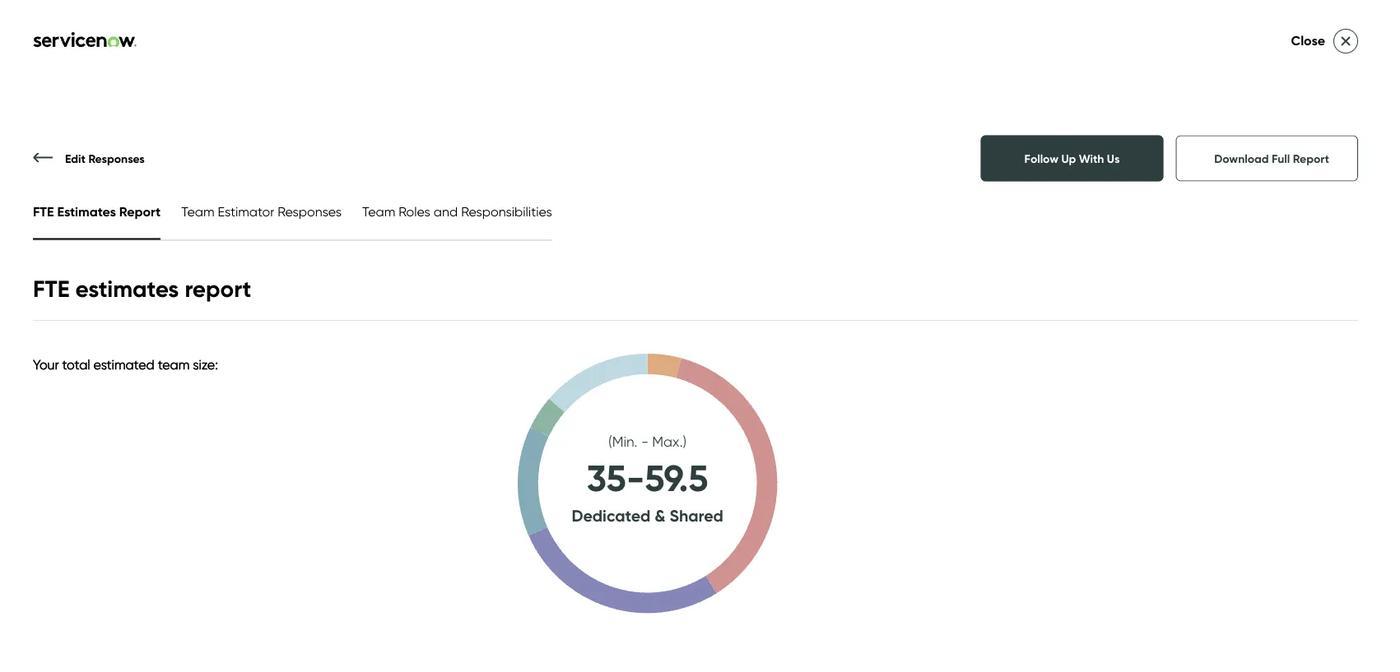 Task type: locate. For each thing, give the bounding box(es) containing it.
estimated
[[94, 357, 155, 373]]

team left get
[[1240, 388, 1271, 404]]

your left the total
[[33, 357, 59, 373]]

1 horizontal spatial report
[[1293, 152, 1330, 166]]

a right as
[[1238, 309, 1247, 325]]

number
[[1247, 328, 1294, 344]]

report
[[1293, 152, 1330, 166], [119, 204, 161, 220]]

fte estimates report
[[33, 274, 251, 303]]

skills
[[778, 348, 805, 364]]

1 horizontal spatial your
[[1210, 388, 1236, 404]]

1 horizontal spatial platform
[[840, 309, 892, 325]]

1 vertical spatial a
[[1326, 388, 1334, 404]]

team
[[895, 309, 927, 325], [158, 357, 190, 373], [1240, 388, 1271, 404]]

1 horizontal spatial a
[[1326, 388, 1334, 404]]

team inside servicenow platform team estimator
[[1116, 180, 1215, 229]]

fte
[[33, 204, 54, 220], [33, 274, 70, 303]]

team inside your servicenow® platform team establishes, maintains, and extends servicenow as a strategic business platform in your organization. the strongest servicenow platform teams have the right number of people with the skills to support the now platform®.
[[895, 309, 927, 325]]

0 horizontal spatial servicenow
[[727, 180, 941, 229]]

the
[[906, 328, 928, 344]]

0 vertical spatial your
[[727, 309, 753, 325]]

1 vertical spatial your
[[1210, 388, 1236, 404]]

1 vertical spatial and
[[1068, 309, 1092, 325]]

0 vertical spatial your
[[794, 328, 820, 344]]

and left get
[[1275, 388, 1299, 404]]

0 horizontal spatial your
[[794, 328, 820, 344]]

estimator up the servicenow®
[[727, 232, 900, 281]]

many
[[1019, 388, 1053, 404]]

a
[[1238, 309, 1247, 325], [1326, 388, 1334, 404]]

estimator
[[218, 204, 274, 220], [727, 232, 900, 281], [866, 388, 922, 404]]

0 vertical spatial fte
[[33, 204, 54, 220]]

people left the you
[[1056, 388, 1099, 404]]

the
[[1193, 328, 1213, 344], [755, 348, 775, 364], [874, 348, 894, 364], [752, 388, 772, 404]]

2 horizontal spatial team
[[1240, 388, 1271, 404]]

1 vertical spatial team
[[158, 357, 190, 373]]

servicenow®
[[756, 309, 837, 325]]

1 horizontal spatial your
[[727, 309, 753, 325]]

servicenow inside servicenow platform team estimator
[[727, 180, 941, 229]]

platform down follow
[[951, 180, 1107, 229]]

your right in
[[794, 328, 820, 344]]

1 horizontal spatial and
[[1068, 309, 1092, 325]]

2 vertical spatial team
[[1240, 388, 1271, 404]]

responses
[[88, 152, 145, 166], [278, 204, 342, 220]]

your for team
[[1210, 388, 1236, 404]]

your inside your servicenow® platform team establishes, maintains, and extends servicenow as a strategic business platform in your organization. the strongest servicenow platform teams have the right number of people with the skills to support the now platform®.
[[794, 328, 820, 344]]

edit
[[65, 152, 86, 166]]

1 vertical spatial fte
[[33, 274, 70, 303]]

1 horizontal spatial team
[[895, 309, 927, 325]]

report right estimates
[[119, 204, 161, 220]]

people down business
[[1312, 328, 1355, 344]]

platform
[[840, 309, 892, 325], [727, 328, 778, 344], [1065, 328, 1116, 344]]

your right build
[[1210, 388, 1236, 404]]

with
[[1079, 152, 1104, 166]]

your up the 'with'
[[727, 309, 753, 325]]

the inside the use the platform team estimator to find out how many people you need to build your team and get a shareable estimate report.
[[752, 388, 772, 404]]

0 horizontal spatial to
[[808, 348, 821, 364]]

platform up organization. at the right bottom of the page
[[840, 309, 892, 325]]

servicenow platform team estimator
[[727, 180, 1215, 281]]

teams
[[1119, 328, 1157, 344]]

have
[[1160, 328, 1190, 344]]

team left size:
[[158, 357, 190, 373]]

team up the
[[895, 309, 927, 325]]

2 horizontal spatial platform
[[1065, 328, 1116, 344]]

1 vertical spatial people
[[1056, 388, 1099, 404]]

people
[[1312, 328, 1355, 344], [1056, 388, 1099, 404]]

to right skills
[[808, 348, 821, 364]]

0 horizontal spatial and
[[434, 204, 458, 220]]

platform up the 'with'
[[727, 328, 778, 344]]

to
[[808, 348, 821, 364], [925, 388, 938, 404], [1162, 388, 1174, 404]]

platform up estimate
[[775, 388, 826, 404]]

your
[[794, 328, 820, 344], [1210, 388, 1236, 404]]

0 vertical spatial estimator
[[218, 204, 274, 220]]

fte estimates report
[[33, 204, 161, 220]]

team down us
[[1116, 180, 1215, 229]]

0 horizontal spatial platform
[[775, 388, 826, 404]]

platform inside servicenow platform team estimator
[[951, 180, 1107, 229]]

2 horizontal spatial servicenow
[[1147, 309, 1217, 325]]

estimates
[[75, 274, 179, 303]]

business
[[1307, 309, 1357, 325]]

2 vertical spatial and
[[1275, 388, 1299, 404]]

0 vertical spatial and
[[434, 204, 458, 220]]

1 horizontal spatial platform
[[951, 180, 1107, 229]]

edit responses
[[65, 152, 145, 166]]

1 vertical spatial your
[[33, 357, 59, 373]]

platform down extends
[[1065, 328, 1116, 344]]

and left extends
[[1068, 309, 1092, 325]]

2 vertical spatial estimator
[[866, 388, 922, 404]]

1 fte from the top
[[33, 204, 54, 220]]

a right get
[[1326, 388, 1334, 404]]

fte for fte estimates report
[[33, 204, 54, 220]]

1 horizontal spatial people
[[1312, 328, 1355, 344]]

0 horizontal spatial team
[[158, 357, 190, 373]]

and right roles
[[434, 204, 458, 220]]

0 vertical spatial people
[[1312, 328, 1355, 344]]

team
[[1116, 180, 1215, 229], [181, 204, 214, 220], [362, 204, 395, 220], [829, 388, 862, 404]]

0 vertical spatial team
[[895, 309, 927, 325]]

the left right
[[1193, 328, 1213, 344]]

close
[[1292, 33, 1326, 49]]

estimator up report.
[[866, 388, 922, 404]]

estimator inside servicenow platform team estimator
[[727, 232, 900, 281]]

report for download full report
[[1293, 152, 1330, 166]]

0 horizontal spatial a
[[1238, 309, 1247, 325]]

up
[[1062, 152, 1076, 166]]

your inside the use the platform team estimator to find out how many people you need to build your team and get a shareable estimate report.
[[1210, 388, 1236, 404]]

1 horizontal spatial to
[[925, 388, 938, 404]]

0 horizontal spatial report
[[119, 204, 161, 220]]

0 horizontal spatial people
[[1056, 388, 1099, 404]]

fte for fte estimates report
[[33, 274, 70, 303]]

0 horizontal spatial platform
[[727, 328, 778, 344]]

out
[[967, 388, 987, 404]]

your
[[727, 309, 753, 325], [33, 357, 59, 373]]

2 horizontal spatial to
[[1162, 388, 1174, 404]]

1 vertical spatial servicenow
[[1147, 309, 1217, 325]]

report
[[185, 274, 251, 303]]

total
[[62, 357, 90, 373]]

2 horizontal spatial and
[[1275, 388, 1299, 404]]

0 vertical spatial platform
[[951, 180, 1107, 229]]

0 vertical spatial a
[[1238, 309, 1247, 325]]

a inside the use the platform team estimator to find out how many people you need to build your team and get a shareable estimate report.
[[1326, 388, 1334, 404]]

download full report link
[[1176, 135, 1359, 182]]

to left find
[[925, 388, 938, 404]]

1 horizontal spatial servicenow
[[991, 328, 1061, 344]]

2 fte from the top
[[33, 274, 70, 303]]

your for servicenow platform team estimator
[[727, 309, 753, 325]]

team estimator responses
[[181, 204, 342, 220]]

servicenow
[[727, 180, 941, 229], [1147, 309, 1217, 325], [991, 328, 1061, 344]]

0 vertical spatial responses
[[88, 152, 145, 166]]

platform
[[951, 180, 1107, 229], [775, 388, 826, 404]]

team for estimates
[[158, 357, 190, 373]]

extends
[[1095, 309, 1143, 325]]

team up report.
[[829, 388, 862, 404]]

1 vertical spatial estimator
[[727, 232, 900, 281]]

right
[[1217, 328, 1244, 344]]

1 vertical spatial responses
[[278, 204, 342, 220]]

1 vertical spatial report
[[119, 204, 161, 220]]

the up shareable
[[752, 388, 772, 404]]

in
[[781, 328, 791, 344]]

1 vertical spatial platform
[[775, 388, 826, 404]]

0 horizontal spatial responses
[[88, 152, 145, 166]]

0 vertical spatial report
[[1293, 152, 1330, 166]]

report right the 'full'
[[1293, 152, 1330, 166]]

estimator up report on the left
[[218, 204, 274, 220]]

0 vertical spatial servicenow
[[727, 180, 941, 229]]

maintains,
[[1003, 309, 1065, 325]]

team up report on the left
[[181, 204, 214, 220]]

your inside your servicenow® platform team establishes, maintains, and extends servicenow as a strategic business platform in your organization. the strongest servicenow platform teams have the right number of people with the skills to support the now platform®.
[[727, 309, 753, 325]]

to left build
[[1162, 388, 1174, 404]]

strongest
[[931, 328, 987, 344]]

as
[[1221, 309, 1235, 325]]

estimates
[[57, 204, 116, 220]]

and
[[434, 204, 458, 220], [1068, 309, 1092, 325], [1275, 388, 1299, 404]]

roles
[[399, 204, 431, 220]]

0 horizontal spatial your
[[33, 357, 59, 373]]

2 vertical spatial servicenow
[[991, 328, 1061, 344]]



Task type: describe. For each thing, give the bounding box(es) containing it.
strategic
[[1250, 309, 1303, 325]]

establishes,
[[930, 309, 1000, 325]]

download full report
[[1215, 152, 1330, 166]]

estimate
[[790, 407, 843, 423]]

follow up with us
[[1025, 152, 1120, 166]]

estimator inside the use the platform team estimator to find out how many people you need to build your team and get a shareable estimate report.
[[866, 388, 922, 404]]

people inside your servicenow® platform team establishes, maintains, and extends servicenow as a strategic business platform in your organization. the strongest servicenow platform teams have the right number of people with the skills to support the now platform®.
[[1312, 328, 1355, 344]]

full
[[1272, 152, 1291, 166]]

platform®.
[[928, 348, 992, 364]]

your total estimated team size:
[[33, 357, 218, 373]]

your for organization.
[[794, 328, 820, 344]]

now
[[898, 348, 925, 364]]

follow up with us link
[[981, 135, 1164, 182]]

you
[[1102, 388, 1124, 404]]

1 horizontal spatial responses
[[278, 204, 342, 220]]

team left roles
[[362, 204, 395, 220]]

use the platform team estimator to find out how many people you need to build your team and get a shareable estimate report.
[[727, 388, 1334, 423]]

the right the 'with'
[[755, 348, 775, 364]]

team for platform
[[895, 309, 927, 325]]

support
[[824, 348, 871, 364]]

of
[[1297, 328, 1309, 344]]

team estimator responses link
[[181, 204, 342, 220]]

us
[[1107, 152, 1120, 166]]

how
[[991, 388, 1016, 404]]

your servicenow® platform team establishes, maintains, and extends servicenow as a strategic business platform in your organization. the strongest servicenow platform teams have the right number of people with the skills to support the now platform®.
[[727, 309, 1357, 364]]

the left now
[[874, 348, 894, 364]]

report for fte estimates report
[[119, 204, 161, 220]]

responsibilities
[[461, 204, 552, 220]]

your for fte estimates report
[[33, 357, 59, 373]]

team inside the use the platform team estimator to find out how many people you need to build your team and get a shareable estimate report.
[[1240, 388, 1271, 404]]

team roles and responsibilities link
[[362, 204, 552, 220]]

get
[[1302, 388, 1323, 404]]

and inside your servicenow® platform team establishes, maintains, and extends servicenow as a strategic business platform in your organization. the strongest servicenow platform teams have the right number of people with the skills to support the now platform®.
[[1068, 309, 1092, 325]]

follow
[[1025, 152, 1059, 166]]

to inside your servicenow® platform team establishes, maintains, and extends servicenow as a strategic business platform in your organization. the strongest servicenow platform teams have the right number of people with the skills to support the now platform®.
[[808, 348, 821, 364]]

need
[[1127, 388, 1158, 404]]

team inside the use the platform team estimator to find out how many people you need to build your team and get a shareable estimate report.
[[829, 388, 862, 404]]

report.
[[846, 407, 886, 423]]

shareable
[[727, 407, 787, 423]]

and inside the use the platform team estimator to find out how many people you need to build your team and get a shareable estimate report.
[[1275, 388, 1299, 404]]

download
[[1215, 152, 1269, 166]]

fte estimates report link
[[33, 204, 161, 220]]

organization.
[[824, 328, 902, 344]]

with
[[727, 348, 752, 364]]

find
[[941, 388, 964, 404]]

team roles and responsibilities
[[362, 204, 552, 220]]

size:
[[193, 357, 218, 373]]

people inside the use the platform team estimator to find out how many people you need to build your team and get a shareable estimate report.
[[1056, 388, 1099, 404]]

build
[[1177, 388, 1207, 404]]

a inside your servicenow® platform team establishes, maintains, and extends servicenow as a strategic business platform in your organization. the strongest servicenow platform teams have the right number of people with the skills to support the now platform®.
[[1238, 309, 1247, 325]]

platform inside the use the platform team estimator to find out how many people you need to build your team and get a shareable estimate report.
[[775, 388, 826, 404]]

use
[[727, 388, 749, 404]]



Task type: vqa. For each thing, say whether or not it's contained in the screenshot.
the top ITSM
no



